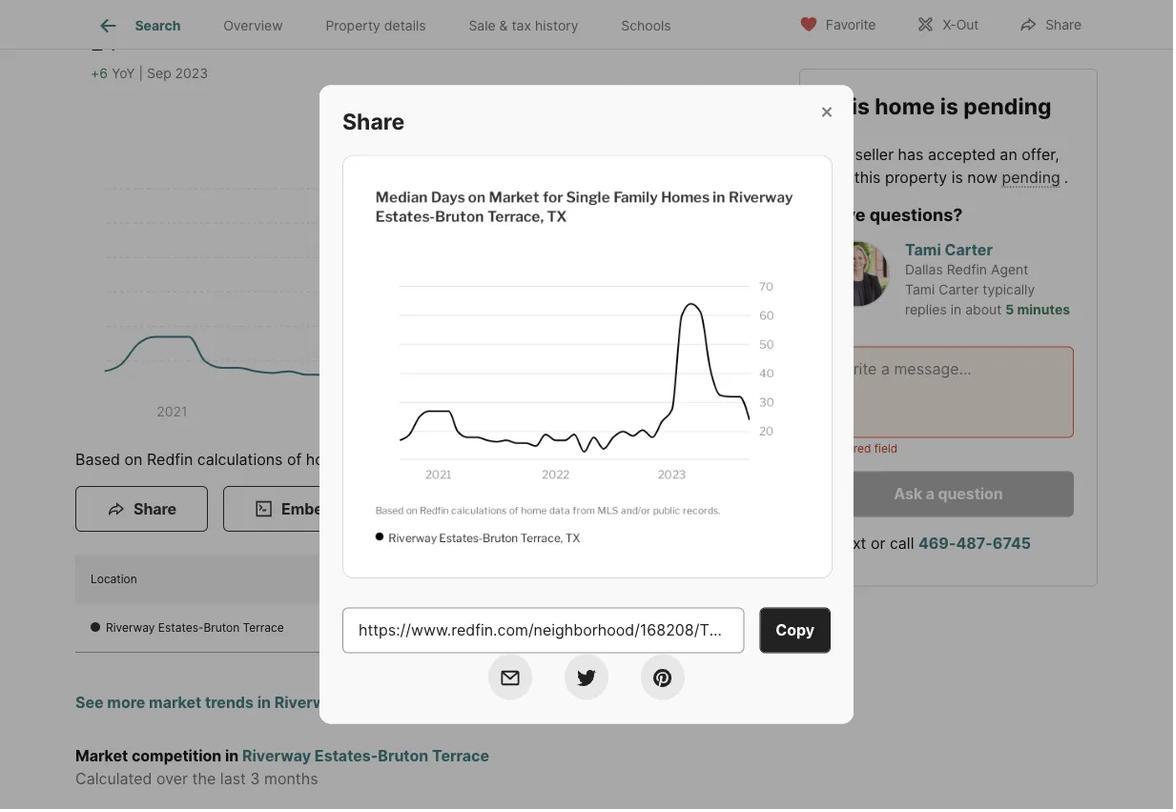 Task type: locate. For each thing, give the bounding box(es) containing it.
carter for tami carter dallas redfin agent
[[945, 241, 993, 259]]

ask a question button
[[823, 471, 1074, 517]]

schools tab
[[600, 3, 693, 49]]

competition
[[132, 747, 222, 765]]

share element
[[342, 85, 428, 136]]

0 horizontal spatial in
[[225, 747, 239, 765]]

pending
[[964, 93, 1052, 119], [1002, 168, 1061, 186]]

1 vertical spatial home
[[306, 450, 346, 469]]

1 vertical spatial on
[[125, 450, 143, 469]]

copy button
[[760, 608, 831, 654]]

2 tami from the top
[[905, 282, 935, 298]]

1 vertical spatial terrace
[[464, 693, 522, 712]]

1 horizontal spatial share button
[[1003, 4, 1098, 43]]

year down schools tab
[[636, 82, 664, 98]]

0 vertical spatial tami
[[905, 241, 941, 259]]

redfin left calculations
[[147, 450, 193, 469]]

more
[[107, 693, 145, 712]]

bruton inside 'see more market trends in riverway estates-bruton terrace' link
[[410, 693, 461, 712]]

0 vertical spatial 24
[[91, 29, 118, 56]]

riverway estates-bruton terrace
[[106, 621, 284, 635]]

2 vertical spatial terrace
[[432, 747, 489, 765]]

0 vertical spatial home
[[875, 93, 935, 119]]

None text field
[[359, 620, 728, 643]]

market inside median days on market (single family homes) 24
[[213, 1, 265, 20]]

1 vertical spatial carter
[[939, 282, 979, 298]]

location
[[91, 573, 137, 587]]

0 vertical spatial carter
[[945, 241, 993, 259]]

0 vertical spatial on
[[190, 1, 209, 20]]

1 vertical spatial redfin
[[147, 450, 193, 469]]

1 horizontal spatial redfin
[[947, 262, 987, 278]]

tami down dallas
[[905, 282, 935, 298]]

0 horizontal spatial share button
[[75, 486, 208, 532]]

in left about
[[951, 302, 962, 318]]

share button right out
[[1003, 4, 1098, 43]]

in
[[951, 302, 962, 318], [257, 693, 271, 712], [225, 747, 239, 765]]

terrace inside 'see more market trends in riverway estates-bruton terrace' link
[[464, 693, 522, 712]]

2 vertical spatial riverway
[[242, 747, 311, 765]]

1 year from the left
[[564, 82, 591, 98]]

questions?
[[870, 204, 963, 225]]

pending down offer,
[[1002, 168, 1061, 186]]

carter up the agent at right
[[945, 241, 993, 259]]

carter inside tami carter dallas redfin agent
[[945, 241, 993, 259]]

0 horizontal spatial home
[[306, 450, 346, 469]]

1 vertical spatial share
[[342, 108, 405, 135]]

this home is pending
[[823, 93, 1052, 119]]

estates-
[[158, 621, 204, 635], [347, 693, 410, 712], [315, 747, 378, 765]]

in inside tami carter typically replies in about
[[951, 302, 962, 318]]

pending .
[[1002, 168, 1069, 186]]

year for 5 year
[[707, 82, 735, 98]]

1 horizontal spatial 5
[[1006, 302, 1014, 318]]

24
[[91, 29, 118, 56], [410, 621, 425, 635]]

5 for 5 minutes
[[1006, 302, 1014, 318]]

3
[[624, 82, 632, 98], [250, 770, 260, 788]]

0 vertical spatial market
[[213, 1, 265, 20]]

0 horizontal spatial +6
[[91, 65, 108, 81]]

x-
[[943, 17, 957, 33]]

1 vertical spatial bruton
[[410, 693, 461, 712]]

on right days
[[190, 1, 209, 20]]

1 horizontal spatial on
[[190, 1, 209, 20]]

home right of
[[306, 450, 346, 469]]

is up accepted
[[940, 93, 959, 119]]

property
[[885, 168, 947, 186]]

days
[[149, 1, 187, 20]]

see more market trends in riverway estates-bruton terrace
[[75, 693, 522, 712]]

required
[[823, 442, 871, 456]]

year for 1 year
[[564, 82, 591, 98]]

2 vertical spatial bruton
[[378, 747, 429, 765]]

x-out button
[[900, 4, 995, 43]]

pending up an
[[964, 93, 1052, 119]]

market up 'calculated' on the left of page
[[75, 747, 128, 765]]

estates- up 'market' at the left
[[158, 621, 204, 635]]

a
[[926, 485, 935, 503]]

on right based
[[125, 450, 143, 469]]

1 tami from the top
[[905, 241, 941, 259]]

in right trends
[[257, 693, 271, 712]]

469-487-6745 link
[[919, 534, 1031, 553]]

is inside the seller has accepted an offer, and this property is now
[[952, 168, 963, 186]]

0 vertical spatial tab list
[[75, 0, 708, 49]]

carter inside tami carter typically replies in about
[[939, 282, 979, 298]]

1 horizontal spatial +6
[[576, 621, 590, 635]]

none text field inside 'share' dialog
[[359, 620, 728, 643]]

0 vertical spatial +6
[[91, 65, 108, 81]]

5 inside tab
[[695, 82, 704, 98]]

1 horizontal spatial 3
[[624, 82, 632, 98]]

on inside median days on market (single family homes) 24
[[190, 1, 209, 20]]

has
[[898, 145, 924, 163]]

|
[[139, 65, 143, 81]]

1 vertical spatial market
[[75, 747, 128, 765]]

property
[[326, 17, 381, 34]]

0 vertical spatial in
[[951, 302, 962, 318]]

5 right 3 year
[[695, 82, 704, 98]]

ask
[[894, 485, 923, 503]]

sale & tax history tab
[[447, 3, 600, 49]]

5 down typically
[[1006, 302, 1014, 318]]

riverway down 'location' at bottom
[[106, 621, 155, 635]]

+6
[[91, 65, 108, 81], [576, 621, 590, 635]]

tami inside tami carter typically replies in about
[[905, 282, 935, 298]]

1 horizontal spatial share
[[342, 108, 405, 135]]

riverway inside market competition in riverway estates-bruton terrace calculated over the last 3 months
[[242, 747, 311, 765]]

this
[[823, 93, 870, 119]]

out
[[957, 17, 979, 33]]

the seller has accepted an offer, and this property is now
[[823, 145, 1060, 186]]

share inside dialog
[[342, 108, 405, 135]]

carter for tami carter typically replies in about
[[939, 282, 979, 298]]

search link
[[97, 14, 181, 37]]

0 horizontal spatial share
[[134, 500, 176, 518]]

year right 3 year
[[707, 82, 735, 98]]

3 year
[[624, 82, 664, 98]]

2 horizontal spatial year
[[707, 82, 735, 98]]

calculations
[[197, 450, 283, 469]]

+6 for +6 yoy | sep 2023
[[91, 65, 108, 81]]

0 vertical spatial redfin
[[947, 262, 987, 278]]

0 vertical spatial riverway
[[106, 621, 155, 635]]

3 year from the left
[[707, 82, 735, 98]]

0 vertical spatial share
[[1046, 17, 1082, 33]]

bruton inside market competition in riverway estates-bruton terrace calculated over the last 3 months
[[378, 747, 429, 765]]

3 right 1 year tab
[[624, 82, 632, 98]]

in for trends
[[257, 693, 271, 712]]

favorite
[[826, 17, 876, 33]]

1 year tab
[[537, 67, 608, 114]]

estates- up riverway estates-bruton terrace link at bottom left
[[347, 693, 410, 712]]

0 horizontal spatial year
[[564, 82, 591, 98]]

3 inside market competition in riverway estates-bruton terrace calculated over the last 3 months
[[250, 770, 260, 788]]

embed button
[[223, 486, 364, 532]]

tami up dallas
[[905, 241, 941, 259]]

seller
[[855, 145, 894, 163]]

+6 for +6
[[576, 621, 590, 635]]

home
[[875, 93, 935, 119], [306, 450, 346, 469]]

1 horizontal spatial market
[[213, 1, 265, 20]]

0 horizontal spatial redfin
[[147, 450, 193, 469]]

estates- up "months"
[[315, 747, 378, 765]]

2 vertical spatial estates-
[[315, 747, 378, 765]]

home up 'has'
[[875, 93, 935, 119]]

now
[[968, 168, 998, 186]]

share button down based
[[75, 486, 208, 532]]

5 year
[[695, 82, 735, 98]]

1 vertical spatial is
[[952, 168, 963, 186]]

riverway up market competition in riverway estates-bruton terrace calculated over the last 3 months
[[274, 693, 343, 712]]

1 vertical spatial +6
[[576, 621, 590, 635]]

calculated
[[75, 770, 152, 788]]

1 vertical spatial 3
[[250, 770, 260, 788]]

0 horizontal spatial on
[[125, 450, 143, 469]]

text
[[836, 534, 867, 553]]

carter down tami carter dallas redfin agent
[[939, 282, 979, 298]]

0 horizontal spatial 5
[[695, 82, 704, 98]]

&
[[500, 17, 508, 34]]

dallas
[[905, 262, 943, 278]]

ask a question
[[894, 485, 1003, 503]]

0 vertical spatial 3
[[624, 82, 632, 98]]

0 vertical spatial 5
[[695, 82, 704, 98]]

share
[[1046, 17, 1082, 33], [342, 108, 405, 135], [134, 500, 176, 518]]

2 year from the left
[[636, 82, 664, 98]]

mls
[[425, 450, 457, 469]]

tab list containing search
[[75, 0, 708, 49]]

about
[[966, 302, 1002, 318]]

typically
[[983, 282, 1035, 298]]

1 vertical spatial estates-
[[347, 693, 410, 712]]

year right 1
[[564, 82, 591, 98]]

0 vertical spatial is
[[940, 93, 959, 119]]

0 vertical spatial pending
[[964, 93, 1052, 119]]

copy
[[776, 622, 815, 640]]

this
[[855, 168, 881, 186]]

carter
[[945, 241, 993, 259], [939, 282, 979, 298]]

tab list
[[75, 0, 708, 49], [533, 63, 755, 118]]

tami
[[905, 241, 941, 259], [905, 282, 935, 298]]

call
[[890, 534, 914, 553]]

replies
[[905, 302, 947, 318]]

3 right last
[[250, 770, 260, 788]]

riverway
[[106, 621, 155, 635], [274, 693, 343, 712], [242, 747, 311, 765]]

0 horizontal spatial 24
[[91, 29, 118, 56]]

market left (single
[[213, 1, 265, 20]]

market
[[213, 1, 265, 20], [75, 747, 128, 765]]

1 horizontal spatial in
[[257, 693, 271, 712]]

1 vertical spatial 24
[[410, 621, 425, 635]]

is down accepted
[[952, 168, 963, 186]]

1 vertical spatial 5
[[1006, 302, 1014, 318]]

trends
[[205, 693, 254, 712]]

property details
[[326, 17, 426, 34]]

1 vertical spatial tab list
[[533, 63, 755, 118]]

2 horizontal spatial in
[[951, 302, 962, 318]]

0 horizontal spatial 3
[[250, 770, 260, 788]]

redfin down tami carter link
[[947, 262, 987, 278]]

2 horizontal spatial share
[[1046, 17, 1082, 33]]

1 vertical spatial tami
[[905, 282, 935, 298]]

1 horizontal spatial year
[[636, 82, 664, 98]]

riverway up "months"
[[242, 747, 311, 765]]

market inside market competition in riverway estates-bruton terrace calculated over the last 3 months
[[75, 747, 128, 765]]

tami inside tami carter dallas redfin agent
[[905, 241, 941, 259]]

see
[[75, 693, 104, 712]]

homes)
[[361, 3, 410, 19]]

tami carter typically replies in about
[[905, 282, 1035, 318]]

1 vertical spatial in
[[257, 693, 271, 712]]

1 vertical spatial share button
[[75, 486, 208, 532]]

median days on market (single family homes) 24
[[91, 1, 410, 56]]

2 vertical spatial in
[[225, 747, 239, 765]]

3 year tab
[[608, 67, 680, 114]]

in up last
[[225, 747, 239, 765]]

0 horizontal spatial market
[[75, 747, 128, 765]]



Task type: describe. For each thing, give the bounding box(es) containing it.
24 inside median days on market (single family homes) 24
[[91, 29, 118, 56]]

see more market trends in riverway estates-bruton terrace link
[[75, 691, 522, 745]]

or
[[871, 534, 886, 553]]

1 vertical spatial pending
[[1002, 168, 1061, 186]]

property details tab
[[304, 3, 447, 49]]

field
[[875, 442, 898, 456]]

based on redfin calculations of home data from mls and/or public records.
[[75, 450, 619, 469]]

2 vertical spatial share
[[134, 500, 176, 518]]

sale & tax history
[[469, 17, 579, 34]]

tami for tami carter typically replies in about
[[905, 282, 935, 298]]

an
[[1000, 145, 1018, 163]]

487-
[[956, 534, 993, 553]]

median
[[91, 1, 146, 20]]

data
[[351, 450, 383, 469]]

tami carter dallas redfin agent
[[905, 241, 1029, 278]]

market
[[149, 693, 202, 712]]

required field
[[823, 442, 898, 456]]

yoy
[[112, 65, 135, 81]]

schools
[[621, 17, 671, 34]]

last
[[220, 770, 246, 788]]

offer,
[[1022, 145, 1060, 163]]

text or call 469-487-6745
[[836, 534, 1031, 553]]

minutes
[[1017, 302, 1070, 318]]

tax
[[512, 17, 531, 34]]

riverway estates-bruton terrace link
[[242, 747, 489, 765]]

5 for 5 year
[[695, 82, 704, 98]]

sale
[[469, 17, 496, 34]]

dallas redfin agenttami carter image
[[823, 241, 890, 307]]

graph of the median days a home is on the market in riverway estates-bruton terrace image
[[342, 155, 833, 579]]

1 year
[[554, 82, 591, 98]]

x-out
[[943, 17, 979, 33]]

5 minutes
[[1006, 302, 1070, 318]]

history
[[535, 17, 579, 34]]

3 inside tab
[[624, 82, 632, 98]]

from
[[387, 450, 420, 469]]

0 vertical spatial terrace
[[243, 621, 284, 635]]

and/or
[[461, 450, 508, 469]]

accepted
[[928, 145, 996, 163]]

Write a message... text field
[[839, 358, 1058, 427]]

overview tab
[[202, 3, 304, 49]]

based
[[75, 450, 120, 469]]

pending link
[[1002, 168, 1061, 186]]

+6 yoy | sep 2023
[[91, 65, 208, 81]]

records.
[[560, 450, 619, 469]]

in inside market competition in riverway estates-bruton terrace calculated over the last 3 months
[[225, 747, 239, 765]]

1
[[554, 82, 560, 98]]

.
[[1064, 168, 1069, 186]]

market competition in riverway estates-bruton terrace calculated over the last 3 months
[[75, 747, 489, 788]]

2023
[[175, 65, 208, 81]]

months
[[264, 770, 318, 788]]

estates- inside market competition in riverway estates-bruton terrace calculated over the last 3 months
[[315, 747, 378, 765]]

details
[[384, 17, 426, 34]]

5 year tab
[[680, 67, 751, 114]]

1 vertical spatial riverway
[[274, 693, 343, 712]]

search
[[135, 17, 181, 34]]

6745
[[993, 534, 1031, 553]]

tami for tami carter dallas redfin agent
[[905, 241, 941, 259]]

family
[[317, 3, 357, 19]]

tab list containing 1 year
[[533, 63, 755, 118]]

embed
[[281, 500, 333, 518]]

have questions?
[[823, 204, 963, 225]]

0 vertical spatial share button
[[1003, 4, 1098, 43]]

469-
[[919, 534, 956, 553]]

of
[[287, 450, 302, 469]]

in for replies
[[951, 302, 962, 318]]

sep
[[147, 65, 171, 81]]

have
[[823, 204, 866, 225]]

(single
[[269, 3, 313, 19]]

0 vertical spatial bruton
[[204, 621, 240, 635]]

over
[[156, 770, 188, 788]]

the
[[192, 770, 216, 788]]

share dialog
[[320, 85, 854, 725]]

overview
[[223, 17, 283, 34]]

favorite button
[[783, 4, 892, 43]]

agent
[[991, 262, 1029, 278]]

redfin inside tami carter dallas redfin agent
[[947, 262, 987, 278]]

0 vertical spatial estates-
[[158, 621, 204, 635]]

and
[[823, 168, 850, 186]]

tami carter link
[[905, 241, 993, 259]]

1 horizontal spatial home
[[875, 93, 935, 119]]

question
[[938, 485, 1003, 503]]

year for 3 year
[[636, 82, 664, 98]]

terrace inside market competition in riverway estates-bruton terrace calculated over the last 3 months
[[432, 747, 489, 765]]

1 horizontal spatial 24
[[410, 621, 425, 635]]

the
[[823, 145, 851, 163]]



Task type: vqa. For each thing, say whether or not it's contained in the screenshot.
SEARCH
yes



